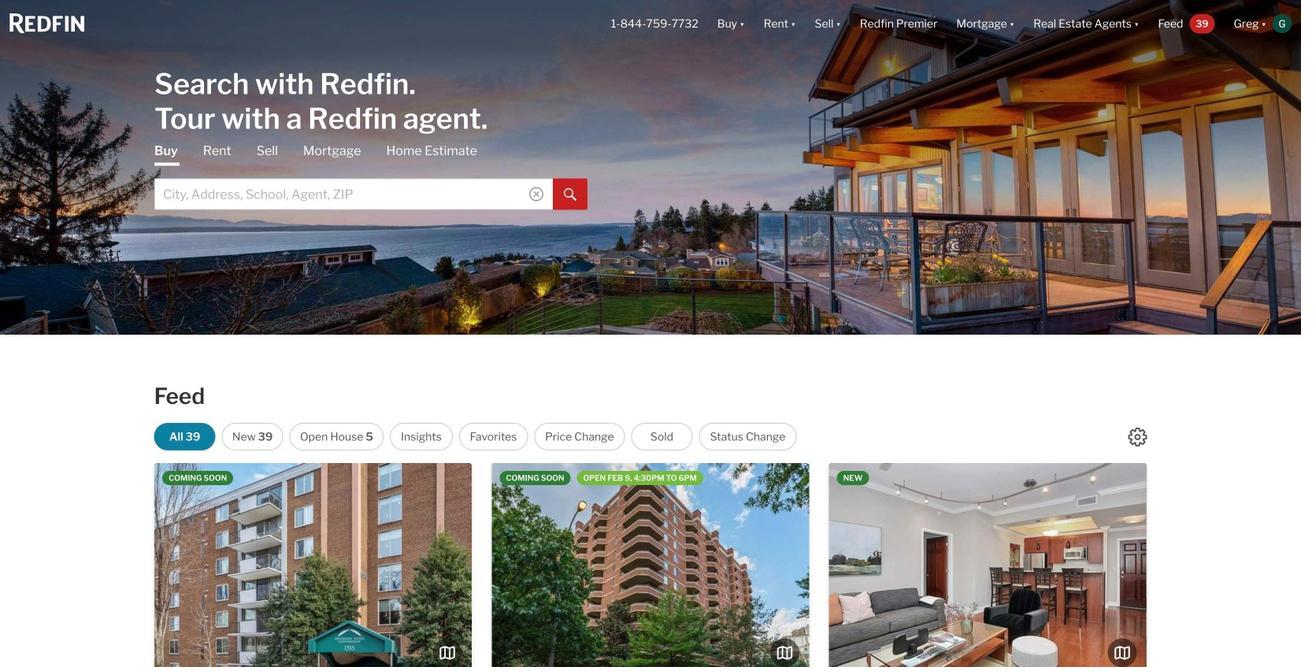 Task type: vqa. For each thing, say whether or not it's contained in the screenshot.
topmost 1600
no



Task type: describe. For each thing, give the bounding box(es) containing it.
1 photo of 1276 n wayne st #1030, arlington, va 22201 image from the left
[[492, 463, 810, 667]]

All radio
[[154, 423, 216, 451]]

2 photo of 1276 n wayne st #1030, arlington, va 22201 image from the left
[[810, 463, 1127, 667]]

2 photo of 300 5th st w #105, charlotte, nc 28202 image from the left
[[1147, 463, 1302, 667]]

search input image
[[530, 187, 544, 201]]

Open House radio
[[290, 423, 384, 451]]

Sold radio
[[632, 423, 693, 451]]

Price Change radio
[[535, 423, 625, 451]]



Task type: locate. For each thing, give the bounding box(es) containing it.
2 photo of 1515 s arlington ridge rd #203, arlington, va 22202 image from the left
[[472, 463, 790, 667]]

photo of 1515 s arlington ridge rd #203, arlington, va 22202 image
[[155, 463, 472, 667], [472, 463, 790, 667]]

New radio
[[222, 423, 283, 451]]

user photo image
[[1273, 14, 1292, 33]]

City, Address, School, Agent, ZIP search field
[[154, 178, 553, 210]]

Status Change radio
[[699, 423, 797, 451]]

1 photo of 1515 s arlington ridge rd #203, arlington, va 22202 image from the left
[[155, 463, 472, 667]]

1 photo of 300 5th st w #105, charlotte, nc 28202 image from the left
[[830, 463, 1147, 667]]

Favorites radio
[[459, 423, 528, 451]]

photo of 300 5th st w #105, charlotte, nc 28202 image
[[830, 463, 1147, 667], [1147, 463, 1302, 667]]

option group
[[154, 423, 797, 451]]

submit search image
[[564, 189, 577, 201]]

tab list
[[154, 142, 588, 210]]

Insights radio
[[390, 423, 453, 451]]

photo of 1276 n wayne st #1030, arlington, va 22201 image
[[492, 463, 810, 667], [810, 463, 1127, 667]]



